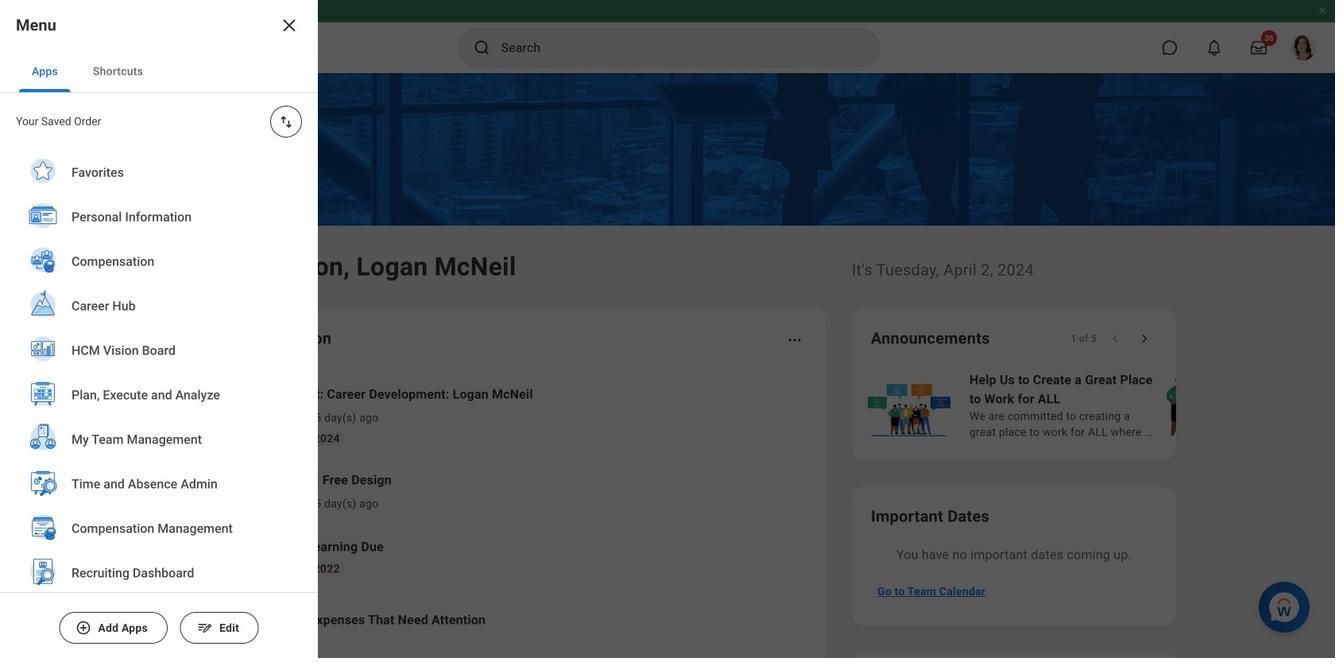 Task type: locate. For each thing, give the bounding box(es) containing it.
banner
[[0, 0, 1336, 73]]

inbox large image
[[1252, 40, 1267, 56]]

dashboard expenses image
[[201, 608, 225, 632]]

global navigation dialog
[[0, 0, 318, 658]]

tab list
[[0, 51, 318, 93]]

plus circle image
[[76, 620, 92, 636]]

main content
[[0, 73, 1336, 658]]

chevron left small image
[[1108, 331, 1124, 347]]

close environment banner image
[[1318, 6, 1328, 15]]

inbox image
[[201, 403, 225, 427]]

inbox image
[[201, 479, 225, 503]]

status
[[1072, 332, 1097, 345]]

list
[[0, 150, 318, 658], [865, 369, 1336, 442], [178, 372, 808, 652]]

x image
[[280, 16, 299, 35]]



Task type: vqa. For each thing, say whether or not it's contained in the screenshot.
without
no



Task type: describe. For each thing, give the bounding box(es) containing it.
chevron right small image
[[1137, 331, 1153, 347]]

sort image
[[278, 114, 294, 130]]

search image
[[473, 38, 492, 57]]

text edit image
[[197, 620, 213, 636]]

notifications large image
[[1207, 40, 1223, 56]]

profile logan mcneil element
[[1282, 30, 1326, 65]]



